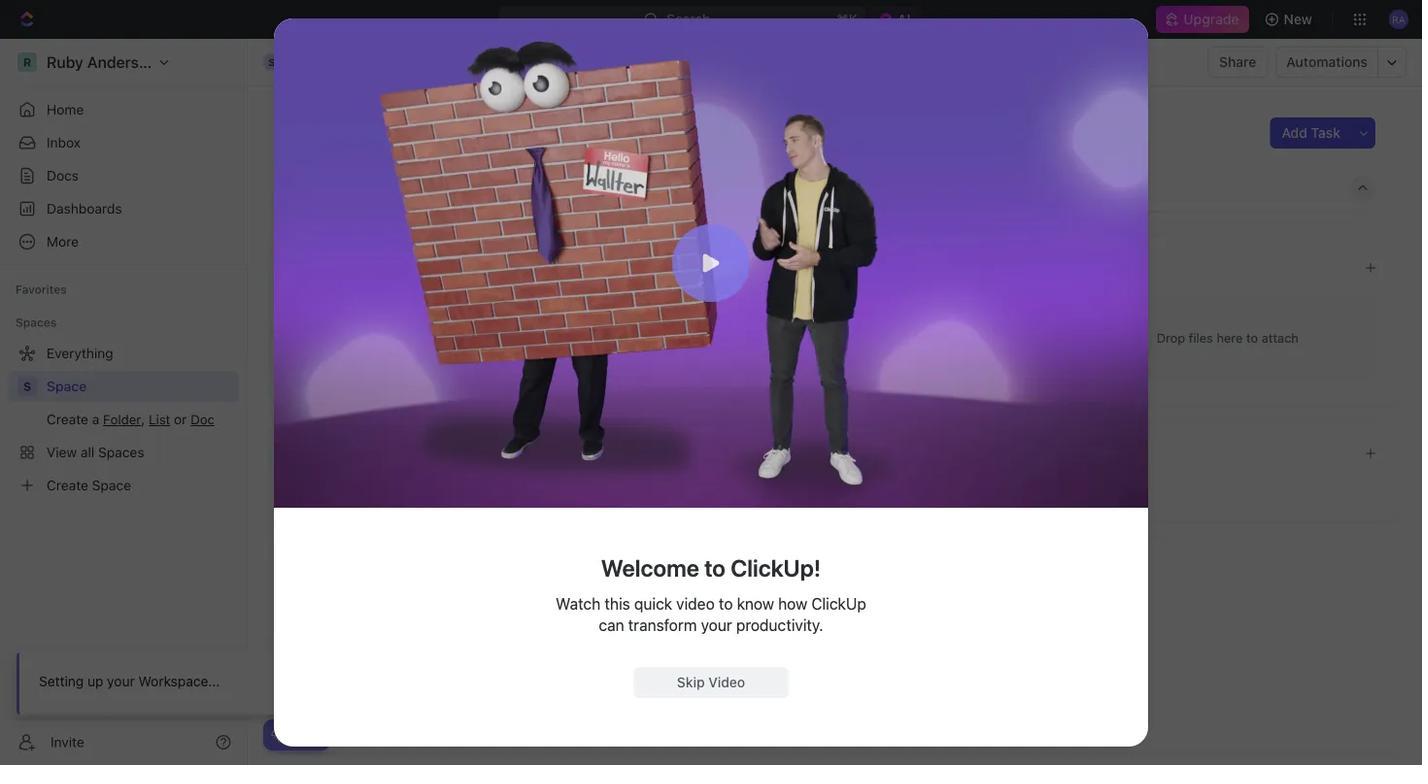 Task type: describe. For each thing, give the bounding box(es) containing it.
your recent opened items will show here.
[[341, 372, 566, 386]]

space tree
[[8, 338, 239, 501]]

1 horizontal spatial show
[[861, 475, 892, 490]]

quick
[[634, 595, 672, 613]]

share button
[[1208, 47, 1268, 78]]

new button
[[1257, 4, 1324, 35]]

no most used docs image
[[796, 293, 874, 371]]

1 horizontal spatial folders
[[798, 475, 842, 490]]

will
[[485, 372, 503, 386]]

space inside tree
[[47, 378, 87, 394]]

s inside s link
[[269, 56, 275, 68]]

a
[[780, 664, 787, 678]]

inbox
[[47, 135, 81, 151]]

space link
[[47, 371, 235, 402]]

onboarding checklist button image
[[271, 728, 287, 743]]

dashboards link
[[8, 193, 239, 224]]

share
[[1219, 54, 1256, 70]]

clickup
[[811, 595, 866, 613]]

automations
[[1287, 54, 1368, 70]]

folders button
[[299, 441, 1348, 465]]

0 horizontal spatial show
[[507, 372, 535, 386]]

sidebar navigation
[[0, 39, 248, 765]]

0 horizontal spatial your
[[107, 674, 135, 690]]

board
[[475, 180, 513, 196]]

s inside 'space' tree
[[23, 380, 31, 393]]

watch
[[556, 595, 601, 613]]

clickup!
[[731, 555, 821, 582]]

home link
[[8, 94, 239, 125]]

add task
[[1282, 125, 1341, 141]]

to down folders 'button'
[[846, 475, 857, 490]]

video
[[676, 595, 715, 613]]

can
[[599, 616, 624, 635]]

onboarding checklist button element
[[271, 728, 287, 743]]

0 vertical spatial this
[[886, 372, 906, 386]]

spaces
[[16, 316, 57, 329]]

1 vertical spatial docs
[[676, 258, 714, 277]]

overview
[[320, 180, 380, 196]]

drop
[[1157, 330, 1185, 345]]

your
[[341, 372, 366, 386]]

inbox link
[[8, 127, 239, 158]]

to right new
[[839, 664, 850, 678]]

any
[[818, 372, 837, 386]]

search...
[[667, 11, 722, 27]]

welcome to clickup!
[[601, 555, 821, 582]]

board link
[[471, 175, 513, 202]]

add for add a new list to your space
[[755, 664, 777, 678]]

skip video button
[[633, 667, 789, 698]]

new
[[1284, 11, 1312, 27]]

to right "any" on the right of the page
[[872, 372, 883, 386]]

opened
[[408, 372, 449, 386]]

this inside watch this quick video to know how clickup can transform your productivity.
[[605, 595, 630, 613]]



Task type: locate. For each thing, give the bounding box(es) containing it.
space, , element inside s link
[[264, 54, 280, 70]]

add
[[1282, 125, 1307, 141], [755, 664, 777, 678]]

⌘k
[[837, 11, 858, 27]]

0 horizontal spatial docs
[[47, 168, 79, 184]]

1 horizontal spatial space, , element
[[264, 54, 280, 70]]

location.
[[910, 372, 957, 386]]

space, , element
[[264, 54, 280, 70], [17, 377, 37, 396]]

to right here
[[1246, 330, 1258, 345]]

0 horizontal spatial this
[[605, 595, 630, 613]]

0 vertical spatial space, , element
[[264, 54, 280, 70]]

task
[[1311, 125, 1341, 141]]

2 vertical spatial docs
[[841, 372, 869, 386]]

no lists icon. image
[[796, 585, 874, 663]]

up
[[87, 674, 103, 690]]

added
[[780, 372, 815, 386]]

list left board link
[[416, 180, 439, 196]]

invite
[[51, 734, 84, 750]]

space right new
[[881, 664, 915, 678]]

0 vertical spatial docs
[[47, 168, 79, 184]]

show right will
[[507, 372, 535, 386]]

0 vertical spatial add
[[1282, 125, 1307, 141]]

haven't
[[737, 372, 777, 386]]

1 horizontal spatial add
[[1282, 125, 1307, 141]]

0 horizontal spatial folders
[[300, 444, 355, 462]]

drop files here to attach
[[1157, 330, 1299, 345]]

this
[[886, 372, 906, 386], [605, 595, 630, 613]]

resources button
[[1061, 256, 1348, 279]]

upgrade
[[1183, 11, 1239, 27]]

space, , element inside 'space' tree
[[17, 377, 37, 396]]

docs link
[[8, 160, 239, 191]]

1 horizontal spatial s
[[269, 56, 275, 68]]

1 vertical spatial list
[[816, 664, 835, 678]]

productivity.
[[736, 616, 823, 635]]

resources
[[1062, 258, 1140, 277]]

0 vertical spatial space
[[294, 116, 378, 148]]

1 horizontal spatial space
[[294, 116, 378, 148]]

home
[[47, 102, 84, 118]]

folders down folders 'button'
[[798, 475, 842, 490]]

skip video
[[677, 675, 745, 691]]

to
[[1246, 330, 1258, 345], [872, 372, 883, 386], [846, 475, 857, 490], [704, 555, 726, 582], [719, 595, 733, 613], [839, 664, 850, 678]]

space up overview link
[[294, 116, 378, 148]]

overview link
[[316, 175, 380, 202]]

recent
[[295, 258, 347, 277]]

show down folders 'button'
[[861, 475, 892, 490]]

attach
[[1262, 330, 1299, 345]]

space
[[294, 116, 378, 148], [47, 378, 87, 394], [881, 664, 915, 678]]

add left a
[[755, 664, 777, 678]]

2 horizontal spatial your
[[853, 664, 877, 678]]

1 vertical spatial add
[[755, 664, 777, 678]]

0 vertical spatial list
[[416, 180, 439, 196]]

no
[[778, 475, 795, 490]]

favorites
[[16, 283, 67, 296]]

folders down your
[[300, 444, 355, 462]]

add task button
[[1270, 118, 1352, 149]]

show
[[507, 372, 535, 386], [861, 475, 892, 490]]

no folders to show
[[778, 475, 892, 490]]

favorites button
[[8, 278, 75, 301]]

list right new
[[816, 664, 835, 678]]

your
[[701, 616, 732, 635], [853, 664, 877, 678], [107, 674, 135, 690]]

s
[[269, 56, 275, 68], [23, 380, 31, 393]]

setting up your workspace...
[[39, 674, 220, 690]]

docs
[[47, 168, 79, 184], [676, 258, 714, 277], [841, 372, 869, 386]]

your right up
[[107, 674, 135, 690]]

1 horizontal spatial this
[[886, 372, 906, 386]]

1 vertical spatial this
[[605, 595, 630, 613]]

list
[[416, 180, 439, 196], [816, 664, 835, 678]]

this left location.
[[886, 372, 906, 386]]

1 vertical spatial s
[[23, 380, 31, 393]]

to up video
[[704, 555, 726, 582]]

docs inside "link"
[[47, 168, 79, 184]]

0 horizontal spatial list
[[416, 180, 439, 196]]

files
[[1189, 330, 1213, 345]]

add left task
[[1282, 125, 1307, 141]]

1 vertical spatial show
[[861, 475, 892, 490]]

to left know
[[719, 595, 733, 613]]

2 vertical spatial space
[[881, 664, 915, 678]]

0 horizontal spatial space, , element
[[17, 377, 37, 396]]

this up can
[[605, 595, 630, 613]]

1 horizontal spatial your
[[701, 616, 732, 635]]

here.
[[538, 372, 566, 386]]

space down spaces
[[47, 378, 87, 394]]

items
[[452, 372, 482, 386]]

add inside add task button
[[1282, 125, 1307, 141]]

add a new list to your space
[[755, 664, 915, 678]]

welcome
[[601, 555, 699, 582]]

0 vertical spatial show
[[507, 372, 535, 386]]

1 vertical spatial space, , element
[[17, 377, 37, 396]]

2 horizontal spatial space
[[881, 664, 915, 678]]

your down no lists icon. on the bottom right of page
[[853, 664, 877, 678]]

1 horizontal spatial docs
[[676, 258, 714, 277]]

0 horizontal spatial add
[[755, 664, 777, 678]]

know
[[737, 595, 774, 613]]

1 vertical spatial folders
[[798, 475, 842, 490]]

your down video
[[701, 616, 732, 635]]

transform
[[628, 616, 697, 635]]

upgrade link
[[1156, 6, 1249, 33]]

watch this quick video to know how clickup can transform your productivity.
[[556, 595, 866, 635]]

folders
[[300, 444, 355, 462], [798, 475, 842, 490]]

0 horizontal spatial space
[[47, 378, 87, 394]]

here
[[1217, 330, 1243, 345]]

to inside watch this quick video to know how clickup can transform your productivity.
[[719, 595, 733, 613]]

list inside list link
[[416, 180, 439, 196]]

workspace...
[[138, 674, 220, 690]]

video
[[708, 675, 745, 691]]

recent
[[369, 372, 404, 386]]

2 horizontal spatial docs
[[841, 372, 869, 386]]

s link
[[259, 51, 328, 74]]

your inside watch this quick video to know how clickup can transform your productivity.
[[701, 616, 732, 635]]

you haven't added any docs to this location.
[[713, 372, 957, 386]]

add for add task
[[1282, 125, 1307, 141]]

you
[[713, 372, 733, 386]]

1 vertical spatial space
[[47, 378, 87, 394]]

how
[[778, 595, 807, 613]]

0 vertical spatial folders
[[300, 444, 355, 462]]

1 horizontal spatial list
[[816, 664, 835, 678]]

setting
[[39, 674, 84, 690]]

dashboards
[[47, 201, 122, 217]]

0 horizontal spatial s
[[23, 380, 31, 393]]

0 vertical spatial s
[[269, 56, 275, 68]]

new
[[790, 664, 812, 678]]

no recent items image
[[415, 293, 493, 371]]

skip
[[677, 675, 705, 691]]

automations button
[[1277, 48, 1377, 77]]

folders inside 'button'
[[300, 444, 355, 462]]

list link
[[412, 175, 439, 202]]



Task type: vqa. For each thing, say whether or not it's contained in the screenshot.
Overview
yes



